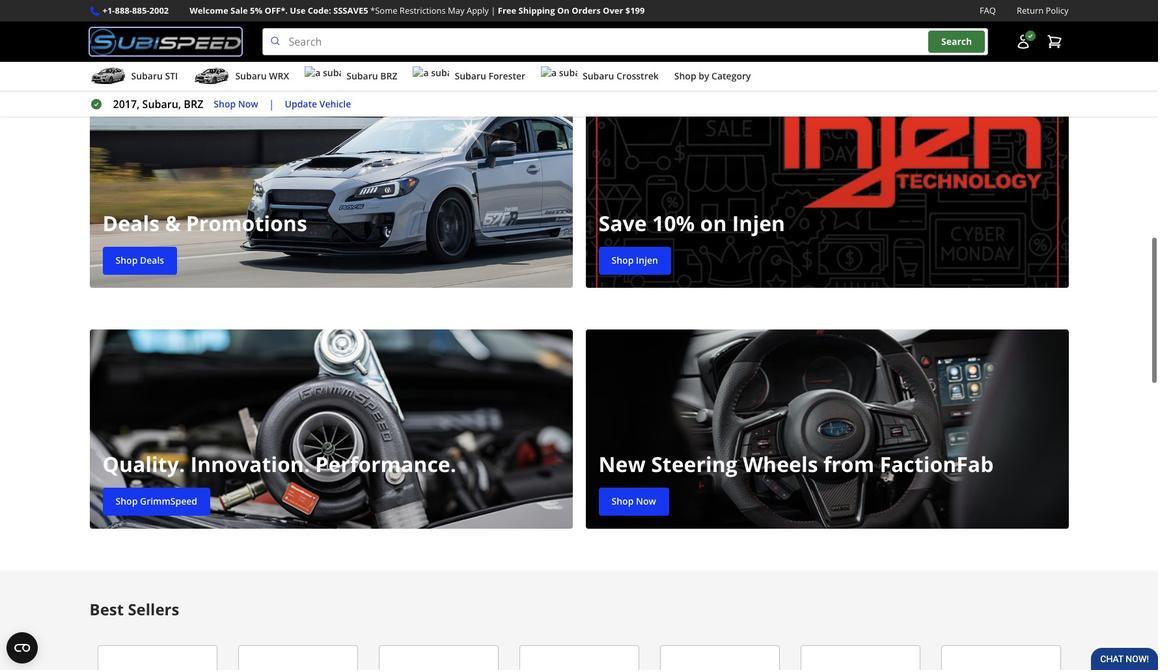 Task type: locate. For each thing, give the bounding box(es) containing it.
10%
[[652, 209, 695, 237]]

over
[[603, 5, 623, 16]]

off*.
[[265, 5, 288, 16]]

subaru left sti
[[131, 70, 163, 82]]

on
[[557, 5, 570, 16]]

0 horizontal spatial |
[[269, 97, 274, 111]]

return policy
[[1017, 5, 1069, 16]]

subaru for subaru sti
[[131, 70, 163, 82]]

$199
[[626, 5, 645, 16]]

injen
[[732, 209, 785, 237], [636, 254, 658, 266]]

quality. innovation. performance.
[[103, 450, 456, 478]]

0 horizontal spatial now
[[238, 98, 258, 110]]

shop deals link
[[103, 246, 177, 274]]

performance.
[[315, 450, 456, 478]]

or
[[459, 14, 470, 28]]

0 vertical spatial |
[[491, 5, 496, 16]]

shop grimmspeed
[[116, 494, 197, 507]]

steering
[[651, 450, 738, 478]]

button image
[[1015, 34, 1031, 50]]

open widget image
[[7, 632, 38, 664]]

shop now for the bottom shop now link
[[612, 494, 656, 507]]

subaru left forester
[[455, 70, 486, 82]]

now
[[238, 98, 258, 110], [636, 494, 656, 507]]

search button
[[929, 31, 985, 53]]

*some restrictions may apply | free shipping on orders over $199
[[371, 5, 645, 16]]

welcome
[[190, 5, 228, 16]]

0 horizontal spatial shop now link
[[214, 97, 258, 112]]

0 horizontal spatial shop now
[[214, 98, 258, 110]]

1 horizontal spatial and
[[802, 14, 820, 28]]

factionfab axle back exhaust - 2015+ wrx / 2015+ sti image
[[941, 645, 1061, 670]]

and left we
[[548, 14, 567, 28]]

subaru right of
[[706, 14, 741, 28]]

0 horizontal spatial 2022
[[331, 14, 354, 28]]

brz
[[380, 70, 398, 82], [184, 97, 203, 111]]

0 vertical spatial brz
[[380, 70, 398, 82]]

now down new
[[636, 494, 656, 507]]

have
[[586, 14, 609, 28]]

2022
[[331, 14, 354, 28], [500, 14, 523, 28]]

subaru left wrx
[[235, 70, 267, 82]]

brz left 'a subaru forester thumbnail image'
[[380, 70, 398, 82]]

wrx
[[269, 70, 289, 82]]

2 and from the left
[[802, 14, 820, 28]]

1 vertical spatial shop now
[[612, 494, 656, 507]]

shop now down "subaru wrx" dropdown button
[[214, 98, 258, 110]]

new steering wheels from factionfab
[[599, 450, 994, 478]]

deals up shop deals
[[103, 209, 160, 237]]

2021
[[412, 14, 436, 28]]

shop injen
[[612, 254, 658, 266]]

1 horizontal spatial brz
[[380, 70, 398, 82]]

orders
[[572, 5, 601, 16]]

5%
[[250, 5, 263, 16]]

shop now down new
[[612, 494, 656, 507]]

sale
[[231, 5, 248, 16]]

and left 'parts' on the top of the page
[[802, 14, 820, 28]]

deals
[[103, 209, 160, 237], [140, 254, 164, 266]]

1 vertical spatial injen
[[636, 254, 658, 266]]

shop now link down new
[[599, 487, 669, 515]]

1 vertical spatial now
[[636, 494, 656, 507]]

shop injen link
[[599, 246, 671, 274]]

0 vertical spatial shop now link
[[214, 97, 258, 112]]

1 vertical spatial brz
[[184, 97, 203, 111]]

subaru
[[706, 14, 741, 28], [131, 70, 163, 82], [235, 70, 267, 82], [347, 70, 378, 82], [455, 70, 486, 82], [583, 70, 614, 82]]

shop now link
[[214, 97, 258, 112], [599, 487, 669, 515]]

sellers
[[128, 598, 179, 619]]

search input field
[[262, 28, 988, 55]]

from
[[824, 450, 875, 478]]

0 horizontal spatial brz
[[184, 97, 203, 111]]

0 vertical spatial deals
[[103, 209, 160, 237]]

2002-2022 wrx, 2004-2021 sti, or 2013-2022 brz,
[[303, 14, 548, 28]]

restrictions
[[400, 5, 446, 16]]

subaru inside dropdown button
[[131, 70, 163, 82]]

promotions
[[186, 209, 307, 237]]

subaru inside dropdown button
[[455, 70, 486, 82]]

1 vertical spatial shop now link
[[599, 487, 669, 515]]

| down wrx
[[269, 97, 274, 111]]

+1-888-885-2002 link
[[103, 4, 169, 18]]

0 vertical spatial shop now
[[214, 98, 258, 110]]

subaru crosstrek
[[583, 70, 659, 82]]

2013-
[[472, 14, 500, 28]]

a subaru crosstrek thumbnail image image
[[541, 66, 578, 86]]

subaru left crosstrek
[[583, 70, 614, 82]]

1 horizontal spatial shop now link
[[599, 487, 669, 515]]

huge
[[621, 14, 645, 28]]

now for shop now link to the top
[[238, 98, 258, 110]]

1 horizontal spatial 2022
[[500, 14, 523, 28]]

1 horizontal spatial injen
[[732, 209, 785, 237]]

subaru for subaru crosstrek
[[583, 70, 614, 82]]

sti,
[[439, 14, 456, 28]]

brz,
[[526, 14, 548, 28]]

accessories
[[744, 14, 799, 28]]

update vehicle
[[285, 98, 351, 110]]

2 2022 from the left
[[500, 14, 523, 28]]

now for the bottom shop now link
[[636, 494, 656, 507]]

2022 left brz,
[[500, 14, 523, 28]]

888-
[[115, 5, 132, 16]]

2013-2022 brz, link
[[472, 14, 548, 28]]

subispeed facelift jdm style drl bezel - 2018-2021 subaru wrx / sti image
[[238, 645, 358, 670]]

shipping
[[519, 5, 555, 16]]

injen down save
[[636, 254, 658, 266]]

and we have a huge selection of subaru accessories and parts that will make your car rise above the rest.
[[215, 14, 944, 45]]

2004-2021 sti, link
[[385, 14, 456, 28]]

parts
[[823, 14, 848, 28]]

a subaru sti thumbnail image image
[[90, 66, 126, 86]]

now down "subaru wrx" dropdown button
[[238, 98, 258, 110]]

0 horizontal spatial and
[[548, 14, 567, 28]]

deals down deals & promotions
[[140, 254, 164, 266]]

shop now link down "subaru wrx" dropdown button
[[214, 97, 258, 112]]

subaru inside "dropdown button"
[[347, 70, 378, 82]]

shop now
[[214, 98, 258, 110], [612, 494, 656, 507]]

may
[[448, 5, 465, 16]]

injen right on
[[732, 209, 785, 237]]

+1-
[[103, 5, 115, 16]]

selection
[[648, 14, 691, 28]]

subaru up vehicle
[[347, 70, 378, 82]]

1 horizontal spatial |
[[491, 5, 496, 16]]

sti
[[165, 70, 178, 82]]

2022 left wrx,
[[331, 14, 354, 28]]

brz right subaru,
[[184, 97, 203, 111]]

1 horizontal spatial shop now
[[612, 494, 656, 507]]

subaru sti button
[[90, 65, 178, 91]]

2017, subaru, brz
[[113, 97, 203, 111]]

| left free
[[491, 5, 496, 16]]

1 horizontal spatial now
[[636, 494, 656, 507]]

policy
[[1046, 5, 1069, 16]]

shop
[[674, 70, 696, 82], [214, 98, 236, 110], [116, 254, 138, 266], [612, 254, 634, 266], [116, 494, 138, 507], [612, 494, 634, 507]]

0 vertical spatial now
[[238, 98, 258, 110]]



Task type: describe. For each thing, give the bounding box(es) containing it.
0 vertical spatial injen
[[732, 209, 785, 237]]

return
[[1017, 5, 1044, 16]]

factionfab
[[880, 450, 994, 478]]

2002
[[149, 5, 169, 16]]

1 2022 from the left
[[331, 14, 354, 28]]

1 vertical spatial deals
[[140, 254, 164, 266]]

shop inside dropdown button
[[674, 70, 696, 82]]

2002-
[[303, 14, 331, 28]]

wrx,
[[357, 14, 382, 28]]

crosstrek
[[617, 70, 659, 82]]

make
[[892, 14, 919, 28]]

will
[[873, 14, 889, 28]]

innovation.
[[190, 450, 310, 478]]

code:
[[308, 5, 331, 16]]

a subaru forester thumbnail image image
[[413, 66, 450, 86]]

rise
[[232, 31, 250, 45]]

jdm station alcantara style ebrake boot with red stitching - 2015-2020 subaru wrx & sti image
[[379, 645, 498, 670]]

1 vertical spatial |
[[269, 97, 274, 111]]

faq
[[980, 5, 996, 16]]

forester
[[489, 70, 525, 82]]

save 10% on injen
[[599, 209, 785, 237]]

2017,
[[113, 97, 140, 111]]

shop now for shop now link to the top
[[214, 98, 258, 110]]

shop for deals & promotions
[[116, 254, 138, 266]]

subaru for subaru forester
[[455, 70, 486, 82]]

a subaru wrx thumbnail image image
[[194, 66, 230, 86]]

2004-
[[385, 14, 412, 28]]

above
[[253, 31, 282, 45]]

*some
[[371, 5, 398, 16]]

wheels
[[743, 450, 818, 478]]

shop for save 10% on injen
[[612, 254, 634, 266]]

that
[[851, 14, 871, 28]]

factionfab m12x1.25 34mm lug nut set of 20 - universal image
[[519, 645, 639, 670]]

by
[[699, 70, 709, 82]]

grimmspeed
[[140, 494, 197, 507]]

faq link
[[980, 4, 996, 18]]

subaru crosstrek button
[[541, 65, 659, 91]]

update vehicle button
[[285, 97, 351, 112]]

subaru brz
[[347, 70, 398, 82]]

subaru forester button
[[413, 65, 525, 91]]

subispeed logo image
[[90, 28, 241, 55]]

category
[[712, 70, 751, 82]]

subaru wrx button
[[194, 65, 289, 91]]

use
[[290, 5, 306, 16]]

of
[[694, 14, 703, 28]]

subaru for subaru wrx
[[235, 70, 267, 82]]

subaru wrx
[[235, 70, 289, 82]]

subaru for subaru brz
[[347, 70, 378, 82]]

grimmspeed cast aluminum turbo inlet - 2015-2016 subaru wrx image
[[97, 645, 217, 670]]

subaru,
[[142, 97, 181, 111]]

sssave5
[[333, 5, 368, 16]]

2002-2022 wrx, link
[[303, 14, 382, 28]]

rest.
[[304, 31, 325, 45]]

subaru brz button
[[305, 65, 398, 91]]

deals & promotions
[[103, 209, 307, 237]]

best sellers
[[90, 598, 179, 619]]

a
[[612, 14, 618, 28]]

best
[[90, 598, 124, 619]]

1 and from the left
[[548, 14, 567, 28]]

subaru forester
[[455, 70, 525, 82]]

brz inside subaru brz "dropdown button"
[[380, 70, 398, 82]]

shop for quality. innovation. performance.
[[116, 494, 138, 507]]

vehicle
[[320, 98, 351, 110]]

shop by category button
[[674, 65, 751, 91]]

shop for new steering wheels from factionfab
[[612, 494, 634, 507]]

shop deals
[[116, 254, 164, 266]]

subaru inside and we have a huge selection of subaru accessories and parts that will make your car rise above the rest.
[[706, 14, 741, 28]]

0 horizontal spatial injen
[[636, 254, 658, 266]]

new
[[599, 450, 646, 478]]

885-
[[132, 5, 149, 16]]

subaru sti
[[131, 70, 178, 82]]

apply
[[467, 5, 489, 16]]

update
[[285, 98, 317, 110]]

a subaru brz thumbnail image image
[[305, 66, 341, 86]]

shop grimmspeed link
[[103, 487, 210, 515]]

free
[[498, 5, 516, 16]]

+1-888-885-2002
[[103, 5, 169, 16]]

&
[[165, 209, 181, 237]]

search
[[942, 35, 972, 48]]

oem rain guard deflector kit - 2015-2020 subaru wrx & sti image
[[801, 645, 920, 670]]

return policy link
[[1017, 4, 1069, 18]]

we
[[570, 14, 583, 28]]

olm headlight sidemarkers clear - 2015-2021 subaru wrx & sti image
[[660, 645, 780, 670]]

car
[[215, 31, 230, 45]]

save
[[599, 209, 647, 237]]

welcome sale 5% off*. use code: sssave5
[[190, 5, 368, 16]]

the
[[285, 31, 301, 45]]



Task type: vqa. For each thing, say whether or not it's contained in the screenshot.
the the
yes



